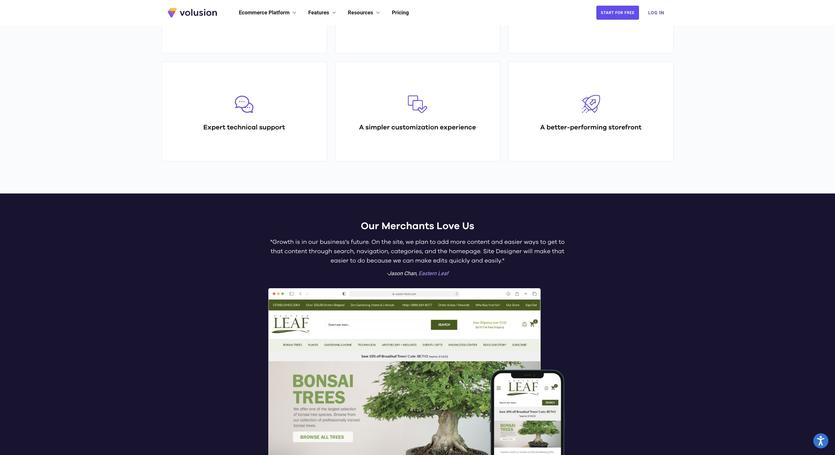 Task type: locate. For each thing, give the bounding box(es) containing it.
0 vertical spatial easier
[[505, 239, 523, 245]]

we up categories,
[[406, 239, 414, 245]]

a
[[207, 16, 212, 23], [359, 124, 364, 131], [541, 124, 545, 131]]

a left 'fresh,' on the left of page
[[207, 16, 212, 23]]

a left "better-"
[[541, 124, 545, 131]]

a for a simpler customization experience
[[359, 124, 364, 131]]

and down plan
[[425, 249, 437, 255]]

0 vertical spatial the
[[382, 239, 391, 245]]

eastern
[[419, 270, 437, 277]]

us
[[463, 221, 475, 231]]

that down "growth
[[271, 249, 283, 255]]

that down get
[[553, 249, 565, 255]]

resources button
[[348, 9, 382, 17]]

merchants
[[382, 221, 435, 231]]

1 horizontal spatial we
[[406, 239, 414, 245]]

1 horizontal spatial content
[[468, 239, 490, 245]]

expert technical support
[[204, 124, 285, 131]]

pricing
[[392, 9, 409, 16]]

0 vertical spatial make
[[535, 249, 551, 255]]

we
[[406, 239, 414, 245], [393, 258, 402, 264]]

open accessibe: accessibility options, statement and help image
[[818, 436, 825, 446]]

the down add
[[438, 249, 448, 255]]

1 vertical spatial content
[[285, 249, 308, 255]]

a left simpler
[[359, 124, 364, 131]]

can
[[403, 258, 414, 264]]

1 vertical spatial we
[[393, 258, 402, 264]]

plan
[[416, 239, 429, 245]]

features button
[[309, 9, 338, 17]]

that
[[271, 249, 283, 255], [553, 249, 565, 255]]

easier
[[505, 239, 523, 245], [331, 258, 349, 264]]

through
[[309, 249, 333, 255]]

we left can
[[393, 258, 402, 264]]

our
[[309, 239, 319, 245]]

log in link
[[645, 5, 669, 20]]

1 horizontal spatial the
[[438, 249, 448, 255]]

a for a fresh, modern design
[[207, 16, 212, 23]]

0 vertical spatial we
[[406, 239, 414, 245]]

-jason chan, eastern leaf
[[387, 270, 449, 277]]

quickly
[[449, 258, 470, 264]]

support
[[259, 124, 285, 131]]

the
[[382, 239, 391, 245], [438, 249, 448, 255]]

1 vertical spatial and
[[425, 249, 437, 255]]

0 horizontal spatial a
[[207, 16, 212, 23]]

1 horizontal spatial and
[[492, 239, 503, 245]]

no development downtime
[[548, 16, 635, 23]]

to
[[430, 239, 436, 245], [541, 239, 547, 245], [559, 239, 565, 245], [350, 258, 356, 264]]

1 horizontal spatial easier
[[505, 239, 523, 245]]

-
[[387, 270, 389, 277]]

1 vertical spatial make
[[416, 258, 432, 264]]

to left get
[[541, 239, 547, 245]]

0 horizontal spatial content
[[285, 249, 308, 255]]

log
[[649, 10, 658, 15]]

1 that from the left
[[271, 249, 283, 255]]

and
[[492, 239, 503, 245], [425, 249, 437, 255]]

experience
[[440, 124, 476, 131]]

better-
[[547, 124, 571, 131]]

0 horizontal spatial we
[[393, 258, 402, 264]]

navigation,
[[357, 249, 390, 255]]

easier up designer
[[505, 239, 523, 245]]

because
[[367, 258, 392, 264]]

more
[[451, 239, 466, 245]]

features
[[309, 9, 330, 16]]

1 horizontal spatial that
[[553, 249, 565, 255]]

development
[[558, 16, 601, 23]]

ecommerce platform
[[239, 9, 290, 16]]

in
[[660, 10, 665, 15]]

content up site
[[468, 239, 490, 245]]

in
[[302, 239, 307, 245]]

make down get
[[535, 249, 551, 255]]

storefront
[[609, 124, 642, 131]]

pricing link
[[392, 9, 409, 17]]

and up site
[[492, 239, 503, 245]]

make
[[535, 249, 551, 255], [416, 258, 432, 264]]

1 vertical spatial easier
[[331, 258, 349, 264]]

easier down search,
[[331, 258, 349, 264]]

0 horizontal spatial the
[[382, 239, 391, 245]]

the right on
[[382, 239, 391, 245]]

0 vertical spatial content
[[468, 239, 490, 245]]

and easily."
[[472, 258, 505, 264]]

make up eastern
[[416, 258, 432, 264]]

content
[[468, 239, 490, 245], [285, 249, 308, 255]]

business's
[[320, 239, 350, 245]]

0 horizontal spatial easier
[[331, 258, 349, 264]]

get
[[548, 239, 558, 245]]

to left add
[[430, 239, 436, 245]]

2 horizontal spatial a
[[541, 124, 545, 131]]

ecommerce
[[239, 9, 268, 16]]

"growth is in our business's future. on the site, we plan to add more content and easier ways to get to that content through search, navigation, categories, and the homepage. site designer will make that easier to do because we can make edits quickly and easily."
[[271, 239, 565, 264]]

content down is
[[285, 249, 308, 255]]

start
[[601, 10, 615, 15]]

1 horizontal spatial a
[[359, 124, 364, 131]]

0 horizontal spatial that
[[271, 249, 283, 255]]

start for free link
[[597, 6, 640, 20]]



Task type: describe. For each thing, give the bounding box(es) containing it.
0 vertical spatial and
[[492, 239, 503, 245]]

do
[[358, 258, 365, 264]]

love
[[437, 221, 460, 231]]

expert
[[204, 124, 226, 131]]

chan,
[[404, 270, 418, 277]]

2 that from the left
[[553, 249, 565, 255]]

a fresh, modern design
[[207, 16, 282, 23]]

site
[[484, 249, 495, 255]]

0 horizontal spatial make
[[416, 258, 432, 264]]

start for free
[[601, 10, 635, 15]]

site,
[[393, 239, 405, 245]]

modern
[[233, 16, 259, 23]]

eastern leaf link
[[419, 270, 449, 277]]

add
[[438, 239, 449, 245]]

fresh,
[[213, 16, 232, 23]]

jason
[[389, 270, 403, 277]]

edits
[[434, 258, 448, 264]]

"growth
[[271, 239, 294, 245]]

1 vertical spatial the
[[438, 249, 448, 255]]

our
[[361, 221, 379, 231]]

leaf
[[438, 270, 449, 277]]

platform
[[269, 9, 290, 16]]

performing
[[571, 124, 607, 131]]

search,
[[334, 249, 355, 255]]

homepage.
[[449, 249, 482, 255]]

future.
[[351, 239, 370, 245]]

no
[[548, 16, 557, 23]]

ways
[[524, 239, 539, 245]]

for
[[616, 10, 624, 15]]

on
[[372, 239, 380, 245]]

log in
[[649, 10, 665, 15]]

0 horizontal spatial and
[[425, 249, 437, 255]]

is
[[296, 239, 300, 245]]

categories,
[[391, 249, 424, 255]]

our merchants love us
[[361, 221, 475, 231]]

to left do
[[350, 258, 356, 264]]

design
[[260, 16, 282, 23]]

technical
[[227, 124, 258, 131]]

free
[[625, 10, 635, 15]]

a simpler customization experience
[[359, 124, 476, 131]]

will
[[524, 249, 533, 255]]

customization
[[392, 124, 439, 131]]

downtime
[[603, 16, 635, 23]]

a better-performing storefront
[[541, 124, 642, 131]]

designer
[[496, 249, 522, 255]]

a for a better-performing storefront
[[541, 124, 545, 131]]

simpler
[[366, 124, 390, 131]]

resources
[[348, 9, 374, 16]]

1 horizontal spatial make
[[535, 249, 551, 255]]

ecommerce platform button
[[239, 9, 298, 17]]

to right get
[[559, 239, 565, 245]]



Task type: vqa. For each thing, say whether or not it's contained in the screenshot.
the topmost content
yes



